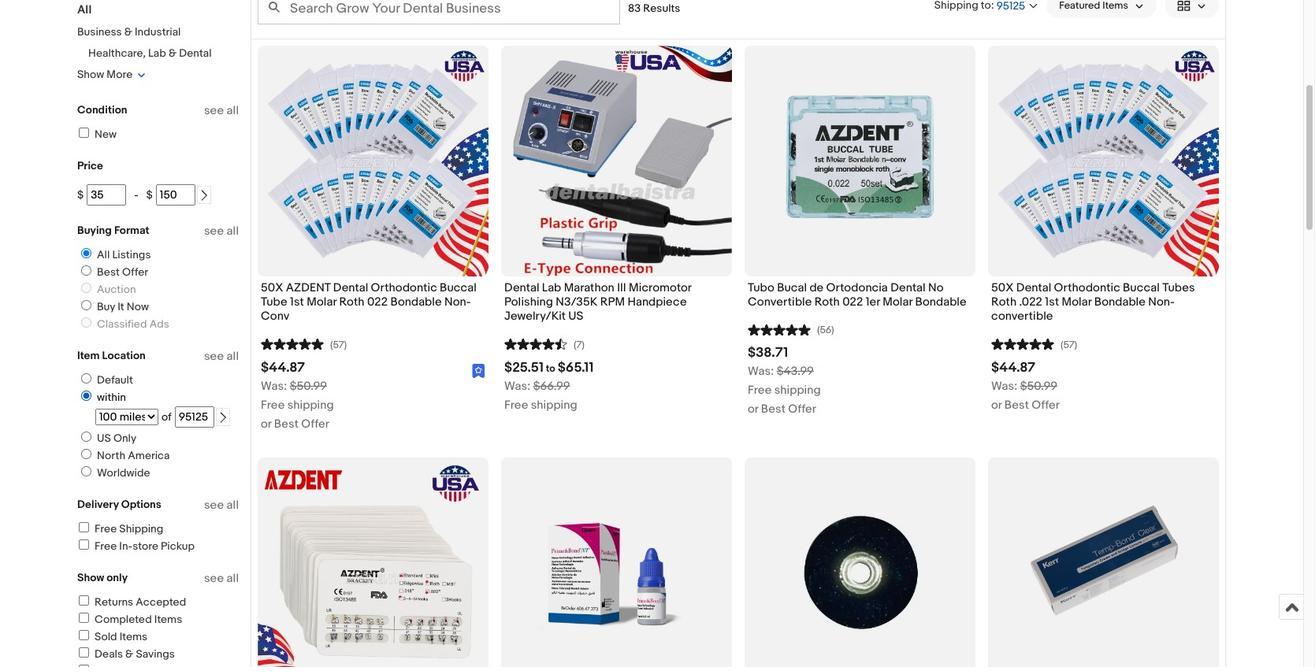 Task type: vqa. For each thing, say whether or not it's contained in the screenshot.
WAS: $50.99 FREE SHIPPING OR BEST OFFER
yes



Task type: describe. For each thing, give the bounding box(es) containing it.
show more
[[77, 68, 133, 81]]

$44.87 was: $50.99 or best offer
[[992, 360, 1060, 413]]

completed
[[95, 613, 152, 627]]

only
[[113, 432, 136, 445]]

submit price range image
[[199, 190, 210, 201]]

us only link
[[75, 432, 140, 445]]

completed items
[[95, 613, 182, 627]]

show for show only
[[77, 572, 104, 585]]

within radio
[[81, 391, 91, 401]]

delivery
[[77, 498, 119, 512]]

Worldwide radio
[[81, 467, 91, 477]]

see all for show only
[[204, 572, 239, 586]]

polishing
[[505, 295, 553, 310]]

item
[[77, 349, 100, 363]]

to
[[546, 362, 556, 375]]

ads
[[150, 318, 169, 331]]

.022
[[1020, 295, 1043, 310]]

buy it now
[[97, 300, 149, 314]]

deals
[[95, 648, 123, 661]]

free inside $25.51 to $65.11 was: $66.99 free shipping
[[505, 398, 528, 413]]

north
[[97, 449, 126, 463]]

north america link
[[75, 449, 173, 463]]

$25.51
[[505, 360, 544, 376]]

within
[[97, 391, 126, 404]]

Authorized Seller checkbox
[[79, 665, 89, 668]]

azdent
[[286, 281, 331, 296]]

shipping inside $38.71 was: $43.99 free shipping or best offer
[[775, 383, 821, 398]]

50x for tube
[[261, 281, 283, 296]]

Classified Ads radio
[[81, 318, 91, 328]]

roth inside 50x dental orthodontic buccal tubes roth .022 1st molar bondable non- convertible
[[992, 295, 1017, 310]]

$50.99 inside $44.87 was: $50.99 or best offer
[[1021, 379, 1058, 394]]

molar inside the tubo bucal de ortodoncia dental no convertible roth 022 1er molar bondable
[[883, 295, 913, 310]]

worldwide
[[97, 467, 150, 480]]

free inside $38.71 was: $43.99 free shipping or best offer
[[748, 383, 772, 398]]

$ for 'maximum value' text box
[[146, 188, 153, 202]]

kerr dental 33351 tempbond clear temporary cement triclosan automix syringe 7 gm image
[[989, 488, 1219, 659]]

view: gallery view image
[[1178, 0, 1207, 14]]

Returns Accepted checkbox
[[79, 596, 89, 606]]

now
[[127, 300, 149, 314]]

only
[[107, 572, 128, 585]]

free in-store pickup link
[[76, 540, 195, 553]]

Minimum Value text field
[[87, 184, 126, 206]]

default link
[[75, 374, 136, 387]]

Completed Items checkbox
[[79, 613, 89, 624]]

all listings
[[97, 248, 151, 262]]

$65.11
[[558, 360, 594, 376]]

in-
[[119, 540, 133, 553]]

iii
[[617, 281, 626, 296]]

022 inside 50x azdent dental orthodontic buccal tube  1st molar roth 022 bondable non- conv
[[367, 295, 388, 310]]

auction
[[97, 283, 136, 296]]

more
[[107, 68, 133, 81]]

best offer link
[[75, 266, 151, 279]]

$38.71 was: $43.99 free shipping or best offer
[[748, 346, 821, 417]]

$ for minimum value text field
[[77, 188, 84, 202]]

$50.99 inside the was: $50.99 free shipping or best offer
[[290, 379, 327, 394]]

dental inside the tubo bucal de ortodoncia dental no convertible roth 022 1er molar bondable
[[891, 281, 926, 296]]

(56)
[[817, 324, 835, 337]]

was: inside $25.51 to $65.11 was: $66.99 free shipping
[[505, 379, 531, 394]]

n3/35k
[[556, 295, 598, 310]]

handpiece
[[628, 295, 687, 310]]

83
[[628, 2, 641, 15]]

(57) for molar
[[1061, 339, 1078, 351]]

worldwide link
[[75, 467, 153, 480]]

orthodontic inside 50x dental orthodontic buccal tubes roth .022 1st molar bondable non- convertible
[[1054, 281, 1121, 296]]

healthcare,
[[88, 47, 146, 60]]

Free Shipping checkbox
[[79, 523, 89, 533]]

classified ads
[[97, 318, 169, 331]]

(7)
[[574, 339, 585, 351]]

or inside $38.71 was: $43.99 free shipping or best offer
[[748, 402, 759, 417]]

tubo
[[748, 281, 775, 296]]

50x for roth
[[992, 281, 1014, 296]]

new
[[95, 128, 117, 141]]

tubo bucal de ortodoncia dental no convertible roth 022 1er molar bondable
[[748, 281, 967, 310]]

orthodontic inside 50x azdent dental orthodontic buccal tube  1st molar roth 022 bondable non- conv
[[371, 281, 437, 296]]

$43.99
[[777, 364, 814, 379]]

roth inside 50x azdent dental orthodontic buccal tube  1st molar roth 022 bondable non- conv
[[339, 295, 365, 310]]

all for item location
[[227, 349, 239, 364]]

store
[[133, 540, 158, 553]]

New checkbox
[[79, 128, 89, 138]]

5 out of 5 stars image for convertible
[[748, 322, 811, 337]]

dental inside dental lab marathon iii micromotor polishing n3/35k rpm handpiece jewelry/kit us
[[505, 281, 540, 296]]

dental inside 50x azdent dental orthodontic buccal tube  1st molar roth 022 bondable non- conv
[[333, 281, 368, 296]]

results
[[643, 2, 681, 15]]

offer inside the was: $50.99 free shipping or best offer
[[301, 417, 329, 432]]

dental lab marathon iii micromotor polishing n3/35k rpm handpiece jewelry/kit us image
[[501, 46, 732, 277]]

pickup
[[161, 540, 195, 553]]

returns accepted
[[95, 596, 186, 609]]

micromotor
[[629, 281, 692, 296]]

molar inside 50x dental orthodontic buccal tubes roth .022 1st molar bondable non- convertible
[[1062, 295, 1092, 310]]

all for buying format
[[227, 224, 239, 239]]

all for all
[[77, 2, 92, 17]]

50x dental orthodontic buccal tubes roth .022 1st molar bondable non- convertible
[[992, 281, 1195, 324]]

show only
[[77, 572, 128, 585]]

returns
[[95, 596, 133, 609]]

completed items link
[[76, 613, 182, 627]]

ortodoncia
[[827, 281, 888, 296]]

free in-store pickup
[[95, 540, 195, 553]]

$66.99
[[533, 379, 570, 394]]

see all for condition
[[204, 103, 239, 118]]

(56) link
[[748, 322, 835, 337]]

buccal inside 50x dental orthodontic buccal tubes roth .022 1st molar bondable non- convertible
[[1123, 281, 1160, 296]]

us inside dental lab marathon iii micromotor polishing n3/35k rpm handpiece jewelry/kit us
[[569, 309, 584, 324]]

show more button
[[77, 68, 146, 81]]

North America radio
[[81, 449, 91, 460]]

free shipping
[[95, 523, 163, 536]]

was: inside the was: $50.99 free shipping or best offer
[[261, 379, 287, 394]]

20x azdent dental orthodontic brackets standard roth slot.022 hooks 3-4-5 braces image
[[258, 458, 489, 668]]

items for sold items
[[120, 631, 148, 644]]

roth inside the tubo bucal de ortodoncia dental no convertible roth 022 1er molar bondable
[[815, 295, 840, 310]]

offer inside $44.87 was: $50.99 or best offer
[[1032, 398, 1060, 413]]

free inside the was: $50.99 free shipping or best offer
[[261, 398, 285, 413]]

tubo bucal de ortodoncia dental no convertible roth 022 1er molar bondable image
[[745, 46, 976, 277]]

Sold Items checkbox
[[79, 631, 89, 641]]

see for item location
[[204, 349, 224, 364]]

95125 text field
[[175, 407, 214, 428]]

see for show only
[[204, 572, 224, 586]]

de
[[810, 281, 824, 296]]

sold items
[[95, 631, 148, 644]]

savings
[[136, 648, 175, 661]]

or inside the was: $50.99 free shipping or best offer
[[261, 417, 272, 432]]

price
[[77, 159, 103, 173]]

1er
[[866, 295, 880, 310]]

delivery options
[[77, 498, 162, 512]]

all listings link
[[75, 248, 154, 262]]

classified
[[97, 318, 147, 331]]

deals & savings link
[[76, 648, 175, 661]]

classified ads link
[[75, 318, 173, 331]]

1 vertical spatial &
[[169, 47, 177, 60]]

bondable inside the tubo bucal de ortodoncia dental no convertible roth 022 1er molar bondable
[[916, 295, 967, 310]]

5 out of 5 stars image for .022
[[992, 336, 1055, 351]]

or inside $44.87 was: $50.99 or best offer
[[992, 398, 1002, 413]]

see for condition
[[204, 103, 224, 118]]

50x dental orthodontic buccal tubes roth .022 1st molar bondable non- convertible link
[[992, 281, 1216, 328]]

new link
[[76, 128, 117, 141]]

all for delivery options
[[227, 498, 239, 513]]

Default radio
[[81, 374, 91, 384]]

condition
[[77, 103, 127, 117]]

dental lab marathon iii micromotor polishing n3/35k rpm handpiece jewelry/kit us link
[[505, 281, 729, 328]]



Task type: locate. For each thing, give the bounding box(es) containing it.
5 see all button from the top
[[204, 572, 239, 586]]

location
[[102, 349, 146, 363]]

bondable inside 50x azdent dental orthodontic buccal tube  1st molar roth 022 bondable non- conv
[[391, 295, 442, 310]]

0 horizontal spatial 5 out of 5 stars image
[[261, 336, 324, 351]]

2 see from the top
[[204, 224, 224, 239]]

3 molar from the left
[[1062, 295, 1092, 310]]

1 vertical spatial us
[[97, 432, 111, 445]]

dental down industrial
[[179, 47, 212, 60]]

was: down the $25.51
[[505, 379, 531, 394]]

50x azdent dental orthodontic buccal tube  1st molar roth 022 bondable non-conv image
[[258, 46, 489, 277]]

was: inside $44.87 was: $50.99 or best offer
[[992, 379, 1018, 394]]

buccal left polishing
[[440, 281, 477, 296]]

non-
[[445, 295, 471, 310], [1149, 295, 1175, 310]]

3 roth from the left
[[992, 295, 1017, 310]]

1 buccal from the left
[[440, 281, 477, 296]]

rpm
[[600, 295, 625, 310]]

022 left 1er
[[843, 295, 863, 310]]

all
[[77, 2, 92, 17], [97, 248, 110, 262]]

0 horizontal spatial (57)
[[330, 339, 347, 351]]

1 horizontal spatial $50.99
[[1021, 379, 1058, 394]]

see all button
[[204, 103, 239, 118], [204, 224, 239, 239], [204, 349, 239, 364], [204, 498, 239, 513], [204, 572, 239, 586]]

convertible
[[992, 309, 1053, 324]]

2 $ from the left
[[146, 188, 153, 202]]

orthodontic
[[371, 281, 437, 296], [1054, 281, 1121, 296]]

best offer
[[97, 266, 148, 279]]

(57) for roth
[[330, 339, 347, 351]]

was: inside $38.71 was: $43.99 free shipping or best offer
[[748, 364, 774, 379]]

us only
[[97, 432, 136, 445]]

shipping inside the was: $50.99 free shipping or best offer
[[288, 398, 334, 413]]

1 bondable from the left
[[391, 295, 442, 310]]

molar right .022
[[1062, 295, 1092, 310]]

1 $44.87 from the left
[[261, 360, 305, 376]]

roth
[[339, 295, 365, 310], [815, 295, 840, 310], [992, 295, 1017, 310]]

see
[[204, 103, 224, 118], [204, 224, 224, 239], [204, 349, 224, 364], [204, 498, 224, 513], [204, 572, 224, 586]]

0 horizontal spatial (57) link
[[261, 336, 347, 351]]

1 horizontal spatial bondable
[[916, 295, 967, 310]]

$38.71
[[748, 346, 789, 361]]

show
[[77, 68, 104, 81], [77, 572, 104, 585]]

Free In-store Pickup checkbox
[[79, 540, 89, 550]]

(57) down 50x dental orthodontic buccal tubes roth .022 1st molar bondable non- convertible in the right of the page
[[1061, 339, 1078, 351]]

50x
[[261, 281, 283, 296], [992, 281, 1014, 296]]

4 see all button from the top
[[204, 498, 239, 513]]

items for completed items
[[154, 613, 182, 627]]

1 vertical spatial lab
[[542, 281, 562, 296]]

1 horizontal spatial (57)
[[1061, 339, 1078, 351]]

1 horizontal spatial 022
[[843, 295, 863, 310]]

all for all listings
[[97, 248, 110, 262]]

1 horizontal spatial $44.87
[[992, 360, 1036, 376]]

4.5 out of 5 stars image
[[505, 336, 568, 351]]

50x azdent dental orthodontic buccal tube  1st molar roth 022 bondable non- conv
[[261, 281, 477, 324]]

1 1st from the left
[[290, 295, 304, 310]]

1st inside 50x azdent dental orthodontic buccal tube  1st molar roth 022 bondable non- conv
[[290, 295, 304, 310]]

conv
[[261, 309, 290, 324]]

convertible
[[748, 295, 812, 310]]

(57) link for 1st
[[261, 336, 347, 351]]

industrial
[[135, 25, 181, 39]]

was:
[[748, 364, 774, 379], [261, 379, 287, 394], [505, 379, 531, 394], [992, 379, 1018, 394]]

see for delivery options
[[204, 498, 224, 513]]

0 horizontal spatial all
[[77, 2, 92, 17]]

0 horizontal spatial lab
[[148, 47, 166, 60]]

022 inside the tubo bucal de ortodoncia dental no convertible roth 022 1er molar bondable
[[843, 295, 863, 310]]

1 $50.99 from the left
[[290, 379, 327, 394]]

see all button for condition
[[204, 103, 239, 118]]

& for industrial
[[124, 25, 132, 39]]

america
[[128, 449, 170, 463]]

0 horizontal spatial roth
[[339, 295, 365, 310]]

items up deals & savings at the left bottom
[[120, 631, 148, 644]]

shipping inside $25.51 to $65.11 was: $66.99 free shipping
[[531, 398, 578, 413]]

Maximum Value text field
[[156, 184, 195, 206]]

listings
[[112, 248, 151, 262]]

(57) link down conv
[[261, 336, 347, 351]]

us
[[569, 309, 584, 324], [97, 432, 111, 445]]

1 horizontal spatial 1st
[[1046, 295, 1060, 310]]

shipping
[[775, 383, 821, 398], [288, 398, 334, 413], [531, 398, 578, 413]]

5 out of 5 stars image for 1st
[[261, 336, 324, 351]]

1 horizontal spatial items
[[154, 613, 182, 627]]

was: down $38.71
[[748, 364, 774, 379]]

0 horizontal spatial orthodontic
[[371, 281, 437, 296]]

best inside the was: $50.99 free shipping or best offer
[[274, 417, 299, 432]]

go image
[[217, 412, 228, 424]]

show up returns accepted 'option'
[[77, 572, 104, 585]]

1st right .022
[[1046, 295, 1060, 310]]

molar
[[307, 295, 337, 310], [883, 295, 913, 310], [1062, 295, 1092, 310]]

tube
[[261, 295, 287, 310]]

auction link
[[75, 283, 139, 296]]

1 all from the top
[[227, 103, 239, 118]]

0 horizontal spatial 022
[[367, 295, 388, 310]]

1 horizontal spatial orthodontic
[[1054, 281, 1121, 296]]

buy it now link
[[75, 300, 152, 314]]

dentsply sirona 60667273 prime & bond nt light cure adhesive 3.5 ml bottle image
[[501, 487, 732, 660]]

0 horizontal spatial $50.99
[[290, 379, 327, 394]]

accepted
[[136, 596, 186, 609]]

dental right azdent
[[333, 281, 368, 296]]

see all for delivery options
[[204, 498, 239, 513]]

bucal
[[777, 281, 807, 296]]

50x azdent dental orthodontic buccal tube  1st molar roth 022 bondable non- conv link
[[261, 281, 486, 328]]

0 horizontal spatial $
[[77, 188, 84, 202]]

1 horizontal spatial lab
[[542, 281, 562, 296]]

options
[[121, 498, 162, 512]]

non- inside 50x azdent dental orthodontic buccal tube  1st molar roth 022 bondable non- conv
[[445, 295, 471, 310]]

free down the $25.51
[[505, 398, 528, 413]]

2 $50.99 from the left
[[1021, 379, 1058, 394]]

dental inside 50x dental orthodontic buccal tubes roth .022 1st molar bondable non- convertible
[[1017, 281, 1052, 296]]

$44.87 for $44.87 was: $50.99 or best offer
[[992, 360, 1036, 376]]

US Only radio
[[81, 432, 91, 442]]

1 022 from the left
[[367, 295, 388, 310]]

$ right the -
[[146, 188, 153, 202]]

returns accepted link
[[76, 596, 186, 609]]

lab down industrial
[[148, 47, 166, 60]]

roth right azdent
[[339, 295, 365, 310]]

Buy It Now radio
[[81, 300, 91, 311]]

1 horizontal spatial $
[[146, 188, 153, 202]]

50x inside 50x azdent dental orthodontic buccal tube  1st molar roth 022 bondable non- conv
[[261, 281, 283, 296]]

& down sold items
[[125, 648, 133, 661]]

roth up the (56)
[[815, 295, 840, 310]]

1 vertical spatial show
[[77, 572, 104, 585]]

1 (57) link from the left
[[261, 336, 347, 351]]

$44.87 for $44.87
[[261, 360, 305, 376]]

022 right azdent
[[367, 295, 388, 310]]

healthcare, lab & dental link
[[88, 47, 212, 60]]

1 vertical spatial all
[[97, 248, 110, 262]]

non- inside 50x dental orthodontic buccal tubes roth .022 1st molar bondable non- convertible
[[1149, 295, 1175, 310]]

2 $44.87 from the left
[[992, 360, 1036, 376]]

tubo bucal de ortodoncia dental no convertible roth 022 1er molar bondable link
[[748, 281, 973, 314]]

items
[[154, 613, 182, 627], [120, 631, 148, 644]]

roth left .022
[[992, 295, 1017, 310]]

3 all from the top
[[227, 349, 239, 364]]

buccal left tubes
[[1123, 281, 1160, 296]]

0 vertical spatial lab
[[148, 47, 166, 60]]

1 (57) from the left
[[330, 339, 347, 351]]

1st
[[290, 295, 304, 310], [1046, 295, 1060, 310]]

lab inside business & industrial healthcare, lab & dental
[[148, 47, 166, 60]]

items down 'accepted'
[[154, 613, 182, 627]]

1 horizontal spatial us
[[569, 309, 584, 324]]

& down industrial
[[169, 47, 177, 60]]

2 50x from the left
[[992, 281, 1014, 296]]

lab up jewelry/kit
[[542, 281, 562, 296]]

1 horizontal spatial all
[[97, 248, 110, 262]]

0 horizontal spatial 50x
[[261, 281, 283, 296]]

was: down convertible
[[992, 379, 1018, 394]]

see all for buying format
[[204, 224, 239, 239]]

0 horizontal spatial molar
[[307, 295, 337, 310]]

free
[[748, 383, 772, 398], [261, 398, 285, 413], [505, 398, 528, 413], [95, 523, 117, 536], [95, 540, 117, 553]]

free down $38.71
[[748, 383, 772, 398]]

3 see from the top
[[204, 349, 224, 364]]

$
[[77, 188, 84, 202], [146, 188, 153, 202]]

1 show from the top
[[77, 68, 104, 81]]

2 roth from the left
[[815, 295, 840, 310]]

free left in- on the left of page
[[95, 540, 117, 553]]

$44.87 down convertible
[[992, 360, 1036, 376]]

1 horizontal spatial molar
[[883, 295, 913, 310]]

of
[[162, 411, 172, 424]]

sold
[[95, 631, 117, 644]]

2 vertical spatial &
[[125, 648, 133, 661]]

2 horizontal spatial molar
[[1062, 295, 1092, 310]]

2 (57) link from the left
[[992, 336, 1078, 351]]

2 all from the top
[[227, 224, 239, 239]]

(57) link for .022
[[992, 336, 1078, 351]]

2 horizontal spatial or
[[992, 398, 1002, 413]]

dental
[[179, 47, 212, 60], [333, 281, 368, 296], [505, 281, 540, 296], [891, 281, 926, 296], [1017, 281, 1052, 296]]

1 horizontal spatial or
[[748, 402, 759, 417]]

1st inside 50x dental orthodontic buccal tubes roth .022 1st molar bondable non- convertible
[[1046, 295, 1060, 310]]

(57)
[[330, 339, 347, 351], [1061, 339, 1078, 351]]

business & industrial link
[[77, 25, 181, 39]]

buccal
[[440, 281, 477, 296], [1123, 281, 1160, 296]]

0 horizontal spatial items
[[120, 631, 148, 644]]

1 molar from the left
[[307, 295, 337, 310]]

offer inside $38.71 was: $43.99 free shipping or best offer
[[789, 402, 817, 417]]

4 see from the top
[[204, 498, 224, 513]]

0 horizontal spatial buccal
[[440, 281, 477, 296]]

$44.87 up the was: $50.99 free shipping or best offer
[[261, 360, 305, 376]]

all up business
[[77, 2, 92, 17]]

(57) link down convertible
[[992, 336, 1078, 351]]

1 see from the top
[[204, 103, 224, 118]]

83 results
[[628, 2, 681, 15]]

0 horizontal spatial $44.87
[[261, 360, 305, 376]]

2 [object undefined] image from the top
[[472, 364, 486, 378]]

2 see all button from the top
[[204, 224, 239, 239]]

(57) down 50x azdent dental orthodontic buccal tube  1st molar roth 022 bondable non- conv
[[330, 339, 347, 351]]

50x left .022
[[992, 281, 1014, 296]]

buy
[[97, 300, 115, 314]]

50x inside 50x dental orthodontic buccal tubes roth .022 1st molar bondable non- convertible
[[992, 281, 1014, 296]]

0 horizontal spatial us
[[97, 432, 111, 445]]

0 vertical spatial show
[[77, 68, 104, 81]]

2 bondable from the left
[[916, 295, 967, 310]]

see all button for buying format
[[204, 224, 239, 239]]

1 horizontal spatial 50x
[[992, 281, 1014, 296]]

0 vertical spatial all
[[77, 2, 92, 17]]

[object undefined] image
[[472, 363, 486, 378], [472, 364, 486, 378]]

see all button for show only
[[204, 572, 239, 586]]

2 022 from the left
[[843, 295, 863, 310]]

2 molar from the left
[[883, 295, 913, 310]]

1 horizontal spatial shipping
[[531, 398, 578, 413]]

molar right tube
[[307, 295, 337, 310]]

best inside $44.87 was: $50.99 or best offer
[[1005, 398, 1029, 413]]

022
[[367, 295, 388, 310], [843, 295, 863, 310]]

2 non- from the left
[[1149, 295, 1175, 310]]

50x up conv
[[261, 281, 283, 296]]

Deals & Savings checkbox
[[79, 648, 89, 658]]

2 show from the top
[[77, 572, 104, 585]]

$44.87 inside $44.87 was: $50.99 or best offer
[[992, 360, 1036, 376]]

5 out of 5 stars image up $38.71
[[748, 322, 811, 337]]

item location
[[77, 349, 146, 363]]

free shipping link
[[76, 523, 163, 536]]

5 see all from the top
[[204, 572, 239, 586]]

5 see from the top
[[204, 572, 224, 586]]

see all
[[204, 103, 239, 118], [204, 224, 239, 239], [204, 349, 239, 364], [204, 498, 239, 513], [204, 572, 239, 586]]

see all button for delivery options
[[204, 498, 239, 513]]

all right all listings option
[[97, 248, 110, 262]]

lab inside dental lab marathon iii micromotor polishing n3/35k rpm handpiece jewelry/kit us
[[542, 281, 562, 296]]

0 vertical spatial items
[[154, 613, 182, 627]]

2 see all from the top
[[204, 224, 239, 239]]

0 horizontal spatial non-
[[445, 295, 471, 310]]

business
[[77, 25, 122, 39]]

dental left no
[[891, 281, 926, 296]]

best inside $38.71 was: $43.99 free shipping or best offer
[[761, 402, 786, 417]]

$44.87
[[261, 360, 305, 376], [992, 360, 1036, 376]]

2 1st from the left
[[1046, 295, 1060, 310]]

2 horizontal spatial bondable
[[1095, 295, 1146, 310]]

1 see all from the top
[[204, 103, 239, 118]]

free right 'go' icon
[[261, 398, 285, 413]]

3m espe 1981c sof-lex contouring & polishing pop-on discs 3/8" coarse 85/bx image
[[745, 458, 976, 668]]

5 out of 5 stars image down convertible
[[992, 336, 1055, 351]]

0 horizontal spatial 1st
[[290, 295, 304, 310]]

3 see all from the top
[[204, 349, 239, 364]]

2 orthodontic from the left
[[1054, 281, 1121, 296]]

Auction radio
[[81, 283, 91, 293]]

& up the healthcare,
[[124, 25, 132, 39]]

1 see all button from the top
[[204, 103, 239, 118]]

no
[[929, 281, 944, 296]]

0 vertical spatial us
[[569, 309, 584, 324]]

-
[[134, 188, 138, 202]]

dental inside business & industrial healthcare, lab & dental
[[179, 47, 212, 60]]

molar inside 50x azdent dental orthodontic buccal tube  1st molar roth 022 bondable non- conv
[[307, 295, 337, 310]]

free right 'free shipping' 'checkbox'
[[95, 523, 117, 536]]

3 bondable from the left
[[1095, 295, 1146, 310]]

see for buying format
[[204, 224, 224, 239]]

50x dental orthodontic buccal tubes roth .022 1st molar bondable non-convertible image
[[989, 46, 1219, 277]]

&
[[124, 25, 132, 39], [169, 47, 177, 60], [125, 648, 133, 661]]

$25.51 to $65.11 was: $66.99 free shipping
[[505, 360, 594, 413]]

1 horizontal spatial non-
[[1149, 295, 1175, 310]]

it
[[118, 300, 124, 314]]

deals & savings
[[95, 648, 175, 661]]

1 orthodontic from the left
[[371, 281, 437, 296]]

shipping
[[119, 523, 163, 536]]

3 see all button from the top
[[204, 349, 239, 364]]

0 vertical spatial &
[[124, 25, 132, 39]]

1 [object undefined] image from the top
[[472, 363, 486, 378]]

& for savings
[[125, 648, 133, 661]]

1 horizontal spatial (57) link
[[992, 336, 1078, 351]]

1 roth from the left
[[339, 295, 365, 310]]

all
[[227, 103, 239, 118], [227, 224, 239, 239], [227, 349, 239, 364], [227, 498, 239, 513], [227, 572, 239, 586]]

1 50x from the left
[[261, 281, 283, 296]]

5 out of 5 stars image down conv
[[261, 336, 324, 351]]

4 all from the top
[[227, 498, 239, 513]]

buying
[[77, 224, 112, 237]]

1 non- from the left
[[445, 295, 471, 310]]

all for condition
[[227, 103, 239, 118]]

show left more
[[77, 68, 104, 81]]

1 horizontal spatial roth
[[815, 295, 840, 310]]

buccal inside 50x azdent dental orthodontic buccal tube  1st molar roth 022 bondable non- conv
[[440, 281, 477, 296]]

business & industrial healthcare, lab & dental
[[77, 25, 212, 60]]

2 horizontal spatial roth
[[992, 295, 1017, 310]]

2 horizontal spatial shipping
[[775, 383, 821, 398]]

jewelry/kit
[[505, 309, 566, 324]]

marathon
[[564, 281, 615, 296]]

us right us only radio
[[97, 432, 111, 445]]

sold items link
[[76, 631, 148, 644]]

2 buccal from the left
[[1123, 281, 1160, 296]]

1 horizontal spatial buccal
[[1123, 281, 1160, 296]]

see all button for item location
[[204, 349, 239, 364]]

bondable
[[391, 295, 442, 310], [916, 295, 967, 310], [1095, 295, 1146, 310]]

1 $ from the left
[[77, 188, 84, 202]]

5 out of 5 stars image
[[748, 322, 811, 337], [261, 336, 324, 351], [992, 336, 1055, 351]]

molar right 1er
[[883, 295, 913, 310]]

5 all from the top
[[227, 572, 239, 586]]

Enter your search keyword text field
[[258, 0, 620, 24]]

1st right tube
[[290, 295, 304, 310]]

1 horizontal spatial 5 out of 5 stars image
[[748, 322, 811, 337]]

4 see all from the top
[[204, 498, 239, 513]]

all for show only
[[227, 572, 239, 586]]

dental up jewelry/kit
[[505, 281, 540, 296]]

$ left minimum value text field
[[77, 188, 84, 202]]

show for show more
[[77, 68, 104, 81]]

format
[[114, 224, 149, 237]]

2 horizontal spatial 5 out of 5 stars image
[[992, 336, 1055, 351]]

see all for item location
[[204, 349, 239, 364]]

Best Offer radio
[[81, 266, 91, 276]]

0 horizontal spatial shipping
[[288, 398, 334, 413]]

us up (7)
[[569, 309, 584, 324]]

2 (57) from the left
[[1061, 339, 1078, 351]]

dental up convertible
[[1017, 281, 1052, 296]]

offer
[[122, 266, 148, 279], [1032, 398, 1060, 413], [789, 402, 817, 417], [301, 417, 329, 432]]

bondable inside 50x dental orthodontic buccal tubes roth .022 1st molar bondable non- convertible
[[1095, 295, 1146, 310]]

was: $50.99 free shipping or best offer
[[261, 379, 334, 432]]

0 horizontal spatial bondable
[[391, 295, 442, 310]]

1 vertical spatial items
[[120, 631, 148, 644]]

All Listings radio
[[81, 248, 91, 259]]

0 horizontal spatial or
[[261, 417, 272, 432]]

was: down conv
[[261, 379, 287, 394]]



